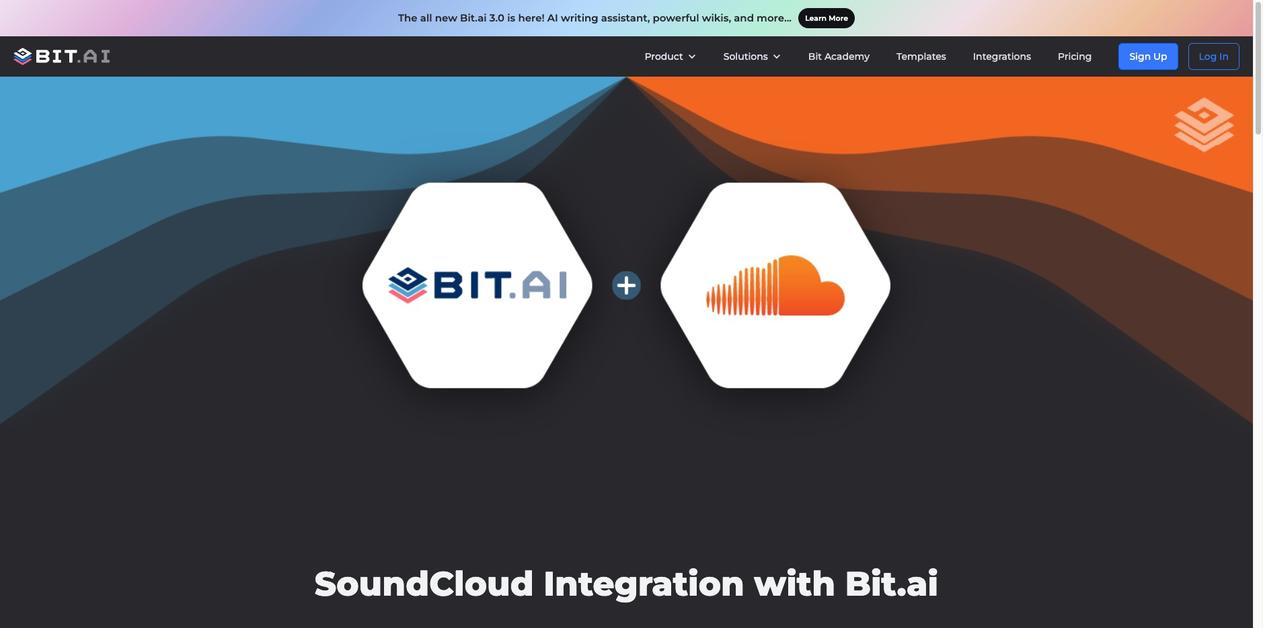 Task type: describe. For each thing, give the bounding box(es) containing it.
powerful
[[653, 11, 699, 24]]

academy
[[825, 50, 870, 63]]

wikis,
[[702, 11, 731, 24]]

3.0
[[490, 11, 505, 24]]

is
[[507, 11, 515, 24]]

learn more
[[805, 13, 848, 23]]

in
[[1220, 50, 1229, 63]]

integration
[[544, 564, 744, 605]]

the all new bit.ai 3.0 is here! ai writing assistant, powerful wikis, and more...
[[398, 11, 792, 24]]

templates link
[[883, 36, 960, 77]]

bit.ai for new
[[460, 11, 487, 24]]

new
[[435, 11, 457, 24]]

and
[[734, 11, 754, 24]]

sign up link
[[1119, 43, 1178, 70]]

integrations link
[[960, 36, 1045, 77]]

soundcloud integration with bit.ai image
[[0, 77, 1253, 494]]

here!
[[518, 11, 545, 24]]

solutions button
[[710, 36, 795, 77]]

soundcloud integration with bit.ai
[[315, 564, 938, 605]]

soundcloud
[[315, 564, 534, 605]]

bit academy
[[808, 50, 870, 63]]

learn more link
[[798, 8, 855, 28]]

log in
[[1199, 50, 1229, 63]]

templates
[[897, 50, 946, 63]]

integrations
[[973, 50, 1031, 63]]

product button
[[631, 36, 710, 77]]

more...
[[757, 11, 792, 24]]

all
[[420, 11, 432, 24]]

log in link
[[1188, 43, 1240, 70]]



Task type: vqa. For each thing, say whether or not it's contained in the screenshot.
the 'platform'
no



Task type: locate. For each thing, give the bounding box(es) containing it.
product
[[645, 50, 683, 63]]

2 image right the product on the top right of page
[[687, 52, 697, 61]]

2 image
[[687, 52, 697, 61], [772, 52, 781, 61]]

banner containing product
[[0, 36, 1253, 77]]

log
[[1199, 50, 1217, 63]]

bit.ai for with
[[845, 564, 938, 605]]

1 horizontal spatial bit.ai
[[845, 564, 938, 605]]

1 vertical spatial bit.ai
[[845, 564, 938, 605]]

solutions
[[724, 50, 768, 63]]

bit academy link
[[795, 36, 883, 77]]

navigation
[[631, 36, 1253, 77]]

2 image inside product popup button
[[687, 52, 697, 61]]

0 horizontal spatial bit.ai
[[460, 11, 487, 24]]

0 vertical spatial bit.ai
[[460, 11, 487, 24]]

2 image for product
[[687, 52, 697, 61]]

sign
[[1130, 50, 1151, 63]]

assistant,
[[601, 11, 650, 24]]

banner
[[0, 36, 1253, 77]]

navigation containing product
[[631, 36, 1253, 77]]

1 2 image from the left
[[687, 52, 697, 61]]

bit.ai
[[460, 11, 487, 24], [845, 564, 938, 605]]

2 image for solutions
[[772, 52, 781, 61]]

up
[[1154, 50, 1167, 63]]

more
[[829, 13, 848, 23]]

pricing link
[[1045, 36, 1105, 77]]

sign up
[[1130, 50, 1167, 63]]

learn
[[805, 13, 827, 23]]

ai writing
[[547, 11, 598, 24]]

2 image right solutions
[[772, 52, 781, 61]]

with
[[754, 564, 835, 605]]

1 horizontal spatial 2 image
[[772, 52, 781, 61]]

0 horizontal spatial 2 image
[[687, 52, 697, 61]]

pricing
[[1058, 50, 1092, 63]]

2 2 image from the left
[[772, 52, 781, 61]]

bit
[[808, 50, 822, 63]]

2 image inside solutions "popup button"
[[772, 52, 781, 61]]

the
[[398, 11, 417, 24]]



